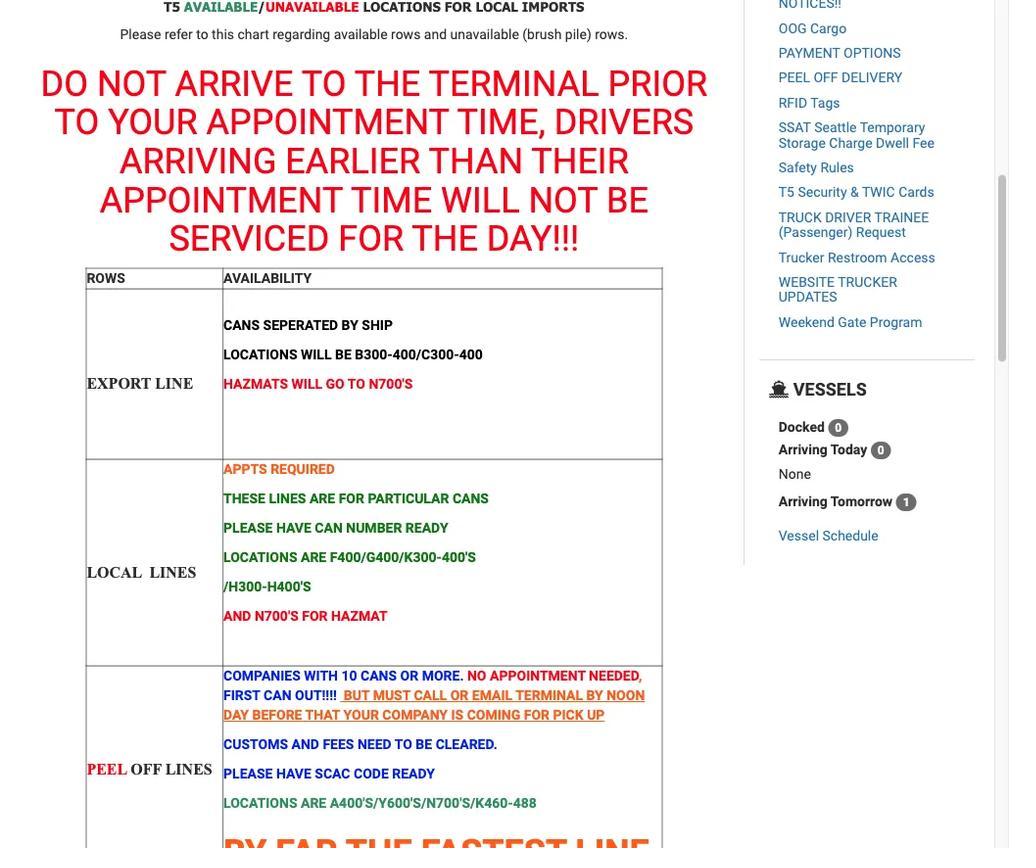 Task type: describe. For each thing, give the bounding box(es) containing it.
customs
[[223, 737, 288, 753]]

t5
[[779, 184, 795, 201]]

are for are
[[301, 550, 327, 566]]

0 horizontal spatial peel
[[87, 760, 127, 778]]

trainee
[[875, 209, 929, 225]]

locations are f400/g400/k300-400's
[[223, 550, 476, 566]]

please have can number ready
[[223, 520, 448, 537]]

peel inside oog cargo payment options peel off delivery rfid tags ssat seattle temporary storage charge dwell fee safety rules t5 security & twic cards truck driver trainee (passenger) request trucker restroom access website trucker updates weekend gate program
[[779, 70, 811, 86]]

time
[[351, 179, 432, 221]]

0 horizontal spatial by
[[342, 317, 359, 333]]

locations are a400's/y600's/n700's/k460-488
[[223, 796, 537, 812]]

1 vertical spatial appointment
[[100, 179, 343, 221]]

coming
[[467, 708, 521, 724]]

rules
[[821, 160, 854, 176]]

0 vertical spatial lines
[[269, 491, 306, 507]]

2 arriving from the top
[[779, 493, 828, 510]]

regarding
[[273, 26, 331, 43]]

hazmats will go to n700's
[[223, 376, 413, 392]]

truck
[[779, 209, 822, 225]]

required
[[271, 462, 335, 478]]

particular
[[368, 491, 449, 507]]

restroom
[[828, 249, 888, 265]]

need
[[358, 737, 392, 753]]

peel off delivery link
[[779, 70, 903, 86]]

please have scac code ready
[[223, 766, 435, 783]]

gate
[[838, 314, 867, 330]]

docked 0 arriving today 0 none
[[779, 419, 885, 482]]

storage
[[779, 135, 826, 151]]

trucker
[[838, 274, 898, 290]]

/h300-
[[223, 579, 267, 595]]

arriving
[[120, 140, 277, 182]]

,
[[639, 668, 642, 685]]

companies
[[223, 668, 301, 685]]

availability
[[223, 270, 312, 287]]

tags
[[811, 95, 841, 111]]

0 vertical spatial the
[[354, 63, 421, 104]]

0 vertical spatial appointment
[[206, 102, 449, 143]]

day
[[223, 708, 249, 724]]

website trucker updates link
[[779, 274, 898, 305]]

noon
[[607, 688, 645, 704]]

number
[[346, 520, 402, 537]]

1 vertical spatial not
[[529, 179, 598, 221]]

hazmats
[[223, 376, 288, 392]]

schedule
[[823, 528, 879, 544]]

rfid
[[779, 95, 808, 111]]

locations for locations are a400's/y600's/n700's/k460-488
[[223, 796, 297, 812]]

prior
[[608, 63, 708, 104]]

customs and fees need to be cleared.
[[223, 737, 498, 753]]

1 vertical spatial and
[[292, 737, 319, 753]]

400's
[[442, 550, 476, 566]]

first can out!!!! but must call or email
[[223, 688, 513, 704]]

0 horizontal spatial n700's
[[255, 609, 299, 625]]

access
[[891, 249, 936, 265]]

local  lines
[[87, 564, 196, 581]]

your inside the do not arrive to the terminal prior to your appointment time, drivers arriving earlier than their appointment time will not be serviced for the day!!!
[[108, 102, 198, 143]]

1 horizontal spatial your
[[344, 708, 379, 724]]

1 vertical spatial 0
[[878, 444, 885, 457]]

temporary
[[860, 120, 926, 136]]

have for can
[[276, 520, 312, 537]]

oog cargo link
[[779, 20, 847, 36]]

payment options link
[[779, 45, 901, 61]]

locations for locations will be b300-400/c300-400
[[223, 346, 297, 363]]

for left pick
[[524, 708, 550, 724]]

vessels
[[789, 379, 867, 400]]

do
[[41, 63, 88, 104]]

for up 'please have can number ready'
[[339, 491, 365, 507]]

dwell
[[876, 135, 910, 151]]

400
[[459, 346, 483, 363]]

safety rules link
[[779, 160, 854, 176]]

is
[[451, 708, 464, 724]]

truck driver trainee (passenger) request link
[[779, 209, 929, 241]]

code
[[354, 766, 389, 783]]

these lines are for particular cans
[[223, 491, 489, 507]]

by inside by noon day before
[[587, 688, 603, 704]]

companies with 10 cans or more. no appointment needed ,
[[223, 668, 642, 685]]

seattle
[[815, 120, 857, 136]]

scac
[[315, 766, 350, 783]]

vessel schedule link
[[779, 528, 879, 544]]

request
[[856, 224, 906, 241]]

b300-
[[355, 346, 393, 363]]

cargo
[[811, 20, 847, 36]]

ready for please have can number ready
[[406, 520, 448, 537]]

that your company is coming for pick up
[[302, 708, 605, 724]]

/h300-h400's
[[223, 579, 311, 595]]

please refer to this chart regarding available rows and unavailable (brush pile) rows.
[[120, 26, 628, 43]]

options
[[844, 45, 901, 61]]

more.
[[422, 668, 464, 685]]

will inside the do not arrive to the terminal prior to your appointment time, drivers arriving earlier than their appointment time will not be serviced for the day!!!
[[441, 179, 520, 221]]

program
[[870, 314, 923, 330]]

400/c300-
[[393, 346, 459, 363]]

available
[[334, 26, 388, 43]]

weekend
[[779, 314, 835, 330]]

0 horizontal spatial and
[[223, 609, 251, 625]]

be inside the do not arrive to the terminal prior to your appointment time, drivers arriving earlier than their appointment time will not be serviced for the day!!!
[[607, 179, 649, 221]]

0 vertical spatial or
[[400, 668, 419, 685]]

1 vertical spatial lines
[[149, 564, 196, 581]]

email
[[472, 688, 513, 704]]

1 horizontal spatial can
[[315, 520, 343, 537]]

oog cargo payment options peel off delivery rfid tags ssat seattle temporary storage charge dwell fee safety rules t5 security & twic cards truck driver trainee (passenger) request trucker restroom access website trucker updates weekend gate program
[[779, 20, 936, 330]]

will for n700's
[[292, 376, 323, 392]]

driver
[[825, 209, 872, 225]]



Task type: locate. For each thing, give the bounding box(es) containing it.
oog
[[779, 20, 807, 36]]

2 vertical spatial will
[[292, 376, 323, 392]]

0 horizontal spatial your
[[108, 102, 198, 143]]

0 horizontal spatial or
[[400, 668, 419, 685]]

1 vertical spatial please
[[223, 766, 273, 783]]

are
[[310, 491, 335, 507], [301, 550, 327, 566], [301, 796, 327, 812]]

locations down customs
[[223, 796, 297, 812]]

hazmat
[[331, 609, 388, 625]]

1 arriving from the top
[[779, 441, 828, 458]]

0 horizontal spatial be
[[335, 346, 352, 363]]

ready up a400's/y600's/n700's/k460-
[[392, 766, 435, 783]]

appointment down regarding
[[206, 102, 449, 143]]

please
[[223, 520, 273, 537], [223, 766, 273, 783]]

cans up first can out!!!! but must call or email
[[361, 668, 397, 685]]

0 horizontal spatial cans
[[223, 317, 260, 333]]

2 vertical spatial cans
[[361, 668, 397, 685]]

these
[[223, 491, 266, 507]]

1 horizontal spatial peel
[[779, 70, 811, 86]]

ssat
[[779, 120, 811, 136]]

for inside the do not arrive to the terminal prior to your appointment time, drivers arriving earlier than their appointment time will not be serviced for the day!!!
[[338, 218, 404, 260]]

terminal inside the do not arrive to the terminal prior to your appointment time, drivers arriving earlier than their appointment time will not be serviced for the day!!!
[[429, 63, 599, 104]]

will down 'time,'
[[441, 179, 520, 221]]

line
[[155, 375, 193, 392]]

1 vertical spatial can
[[264, 688, 292, 704]]

terminal up pick
[[513, 688, 583, 704]]

be down drivers
[[607, 179, 649, 221]]

this
[[212, 26, 234, 43]]

and down /h300-
[[223, 609, 251, 625]]

1 horizontal spatial n700's
[[369, 376, 413, 392]]

cans down availability
[[223, 317, 260, 333]]

have for scac
[[276, 766, 312, 783]]

lines
[[269, 491, 306, 507], [149, 564, 196, 581], [165, 760, 212, 778]]

are for fees
[[301, 796, 327, 812]]

n700's down b300-
[[369, 376, 413, 392]]

0 vertical spatial by
[[342, 317, 359, 333]]

1 horizontal spatial 0
[[878, 444, 885, 457]]

safety
[[779, 160, 817, 176]]

to
[[196, 26, 208, 43]]

be down "company" at the left
[[416, 737, 432, 753]]

2 vertical spatial appointment
[[490, 668, 586, 685]]

rows.
[[595, 26, 628, 43]]

1 vertical spatial the
[[412, 218, 478, 260]]

by up 'up'
[[587, 688, 603, 704]]

1 vertical spatial locations
[[223, 550, 297, 566]]

ready for please have scac code ready
[[392, 766, 435, 783]]

ship image
[[769, 380, 789, 398]]

and
[[223, 609, 251, 625], [292, 737, 319, 753]]

delivery
[[842, 70, 903, 86]]

0 vertical spatial not
[[97, 63, 166, 104]]

1 vertical spatial by
[[587, 688, 603, 704]]

pile)
[[565, 26, 592, 43]]

2 horizontal spatial be
[[607, 179, 649, 221]]

0 vertical spatial can
[[315, 520, 343, 537]]

are down 'please have can number ready'
[[301, 550, 327, 566]]

n700's down /h300-h400's
[[255, 609, 299, 625]]

0 vertical spatial terminal
[[429, 63, 599, 104]]

488
[[513, 796, 537, 812]]

to
[[302, 63, 346, 104], [54, 102, 99, 143], [348, 376, 366, 392], [395, 737, 412, 753]]

cleared.
[[436, 737, 498, 753]]

appointment up availability
[[100, 179, 343, 221]]

1 please from the top
[[223, 520, 273, 537]]

cards
[[899, 184, 935, 201]]

1 vertical spatial will
[[301, 346, 332, 363]]

1 vertical spatial ready
[[392, 766, 435, 783]]

appointment up email
[[490, 668, 586, 685]]

0 horizontal spatial can
[[264, 688, 292, 704]]

0 vertical spatial are
[[310, 491, 335, 507]]

rows
[[391, 26, 421, 43]]

fees
[[323, 737, 354, 753]]

can up before
[[264, 688, 292, 704]]

0 vertical spatial peel
[[779, 70, 811, 86]]

will
[[441, 179, 520, 221], [301, 346, 332, 363], [292, 376, 323, 392]]

please for please have scac code ready
[[223, 766, 273, 783]]

export
[[87, 375, 151, 392]]

0 vertical spatial locations
[[223, 346, 297, 363]]

for down earlier
[[338, 218, 404, 260]]

can up locations are f400/g400/k300-400's
[[315, 520, 343, 537]]

arriving inside the docked 0 arriving today 0 none
[[779, 441, 828, 458]]

export line
[[87, 375, 193, 392]]

1 vertical spatial be
[[335, 346, 352, 363]]

please down the these
[[223, 520, 273, 537]]

vessel
[[779, 528, 819, 544]]

by noon day before
[[223, 688, 645, 724]]

n700's
[[369, 376, 413, 392], [255, 609, 299, 625]]

arriving down docked
[[779, 441, 828, 458]]

no
[[467, 668, 487, 685]]

chart
[[238, 26, 269, 43]]

3 locations from the top
[[223, 796, 297, 812]]

2 vertical spatial be
[[416, 737, 432, 753]]

cans seperated by ship
[[223, 317, 393, 333]]

day!!!
[[487, 218, 580, 260]]

the down than
[[412, 218, 478, 260]]

1 horizontal spatial and
[[292, 737, 319, 753]]

for down h400's
[[302, 609, 328, 625]]

2 please from the top
[[223, 766, 273, 783]]

arrive
[[175, 63, 294, 104]]

1 horizontal spatial or
[[451, 688, 469, 704]]

refer
[[165, 26, 193, 43]]

by
[[342, 317, 359, 333], [587, 688, 603, 704]]

unavailable
[[450, 26, 519, 43]]

their
[[531, 140, 629, 182]]

0 vertical spatial and
[[223, 609, 251, 625]]

0 vertical spatial your
[[108, 102, 198, 143]]

0 vertical spatial 0
[[835, 421, 842, 435]]

0 horizontal spatial 0
[[835, 421, 842, 435]]

2 vertical spatial lines
[[165, 760, 212, 778]]

cans up 400's
[[453, 491, 489, 507]]

0 vertical spatial arriving
[[779, 441, 828, 458]]

appointment
[[206, 102, 449, 143], [100, 179, 343, 221], [490, 668, 586, 685]]

up
[[587, 708, 605, 724]]

0 vertical spatial will
[[441, 179, 520, 221]]

by left ship
[[342, 317, 359, 333]]

or up is
[[451, 688, 469, 704]]

will left go
[[292, 376, 323, 392]]

not right than
[[529, 179, 598, 221]]

have up h400's
[[276, 520, 312, 537]]

0 vertical spatial please
[[223, 520, 273, 537]]

arriving down none
[[779, 493, 828, 510]]

vessel schedule
[[779, 528, 879, 544]]

charge
[[829, 135, 873, 151]]

0 horizontal spatial not
[[97, 63, 166, 104]]

none
[[779, 466, 811, 482]]

terminal down (brush on the right top
[[429, 63, 599, 104]]

pick
[[553, 708, 584, 724]]

2 horizontal spatial cans
[[453, 491, 489, 507]]

please for please have can number ready
[[223, 520, 273, 537]]

10
[[342, 668, 357, 685]]

locations for locations are f400/g400/k300-400's
[[223, 550, 297, 566]]

be up go
[[335, 346, 352, 363]]

are up 'please have can number ready'
[[310, 491, 335, 507]]

not down please
[[97, 63, 166, 104]]

company
[[383, 708, 448, 724]]

or up must
[[400, 668, 419, 685]]

and left "fees"
[[292, 737, 319, 753]]

1 vertical spatial arriving
[[779, 493, 828, 510]]

the down please refer to this chart regarding available rows and unavailable (brush pile) rows.
[[354, 63, 421, 104]]

off
[[814, 70, 839, 86], [131, 760, 162, 778]]

your down please
[[108, 102, 198, 143]]

1 vertical spatial are
[[301, 550, 327, 566]]

1 vertical spatial off
[[131, 760, 162, 778]]

1 horizontal spatial not
[[529, 179, 598, 221]]

for
[[338, 218, 404, 260], [339, 491, 365, 507], [302, 609, 328, 625], [524, 708, 550, 724]]

cans
[[223, 317, 260, 333], [453, 491, 489, 507], [361, 668, 397, 685]]

serviced
[[169, 218, 330, 260]]

will up hazmats will go to n700's
[[301, 346, 332, 363]]

peel
[[779, 70, 811, 86], [87, 760, 127, 778]]

1 horizontal spatial off
[[814, 70, 839, 86]]

2 have from the top
[[276, 766, 312, 783]]

the
[[354, 63, 421, 104], [412, 218, 478, 260]]

locations up /h300-h400's
[[223, 550, 297, 566]]

t5 security & twic cards link
[[779, 184, 935, 201]]

than
[[429, 140, 523, 182]]

0 vertical spatial ready
[[406, 520, 448, 537]]

1 horizontal spatial be
[[416, 737, 432, 753]]

your down "but"
[[344, 708, 379, 724]]

and
[[424, 26, 447, 43]]

arriving
[[779, 441, 828, 458], [779, 493, 828, 510]]

1 have from the top
[[276, 520, 312, 537]]

go
[[326, 376, 345, 392]]

f400/g400/k300-
[[330, 550, 442, 566]]

0 up today
[[835, 421, 842, 435]]

time,
[[457, 102, 546, 143]]

must
[[373, 688, 411, 704]]

not
[[97, 63, 166, 104], [529, 179, 598, 221]]

1
[[903, 496, 910, 509]]

locations up hazmats at the top of the page
[[223, 346, 297, 363]]

1 horizontal spatial cans
[[361, 668, 397, 685]]

1 vertical spatial your
[[344, 708, 379, 724]]

terminal
[[429, 63, 599, 104], [513, 688, 583, 704]]

0 vertical spatial cans
[[223, 317, 260, 333]]

0 vertical spatial off
[[814, 70, 839, 86]]

1 vertical spatial cans
[[453, 491, 489, 507]]

2 locations from the top
[[223, 550, 297, 566]]

h400's
[[267, 579, 311, 595]]

2 vertical spatial are
[[301, 796, 327, 812]]

payment
[[779, 45, 841, 61]]

1 vertical spatial peel
[[87, 760, 127, 778]]

1 vertical spatial n700's
[[255, 609, 299, 625]]

0 horizontal spatial off
[[131, 760, 162, 778]]

have left scac
[[276, 766, 312, 783]]

seperated
[[263, 317, 338, 333]]

1 vertical spatial terminal
[[513, 688, 583, 704]]

appts required
[[223, 462, 335, 478]]

1 vertical spatial or
[[451, 688, 469, 704]]

0 vertical spatial n700's
[[369, 376, 413, 392]]

ready down particular
[[406, 520, 448, 537]]

rfid tags link
[[779, 95, 841, 111]]

tomorrow
[[831, 493, 893, 510]]

1 vertical spatial have
[[276, 766, 312, 783]]

0 vertical spatial have
[[276, 520, 312, 537]]

0
[[835, 421, 842, 435], [878, 444, 885, 457]]

1 locations from the top
[[223, 346, 297, 363]]

off inside oog cargo payment options peel off delivery rfid tags ssat seattle temporary storage charge dwell fee safety rules t5 security & twic cards truck driver trainee (passenger) request trucker restroom access website trucker updates weekend gate program
[[814, 70, 839, 86]]

(brush
[[523, 26, 562, 43]]

0 right today
[[878, 444, 885, 457]]

first
[[223, 688, 260, 704]]

are down please have scac code ready
[[301, 796, 327, 812]]

(passenger)
[[779, 224, 853, 241]]

2 vertical spatial locations
[[223, 796, 297, 812]]

security
[[798, 184, 847, 201]]

needed
[[589, 668, 639, 685]]

will for 400/c300-
[[301, 346, 332, 363]]

1 horizontal spatial by
[[587, 688, 603, 704]]

please down customs
[[223, 766, 273, 783]]

drivers
[[554, 102, 694, 143]]

earlier
[[286, 140, 421, 182]]

0 vertical spatial be
[[607, 179, 649, 221]]



Task type: vqa. For each thing, say whether or not it's contained in the screenshot.
Seattle,
no



